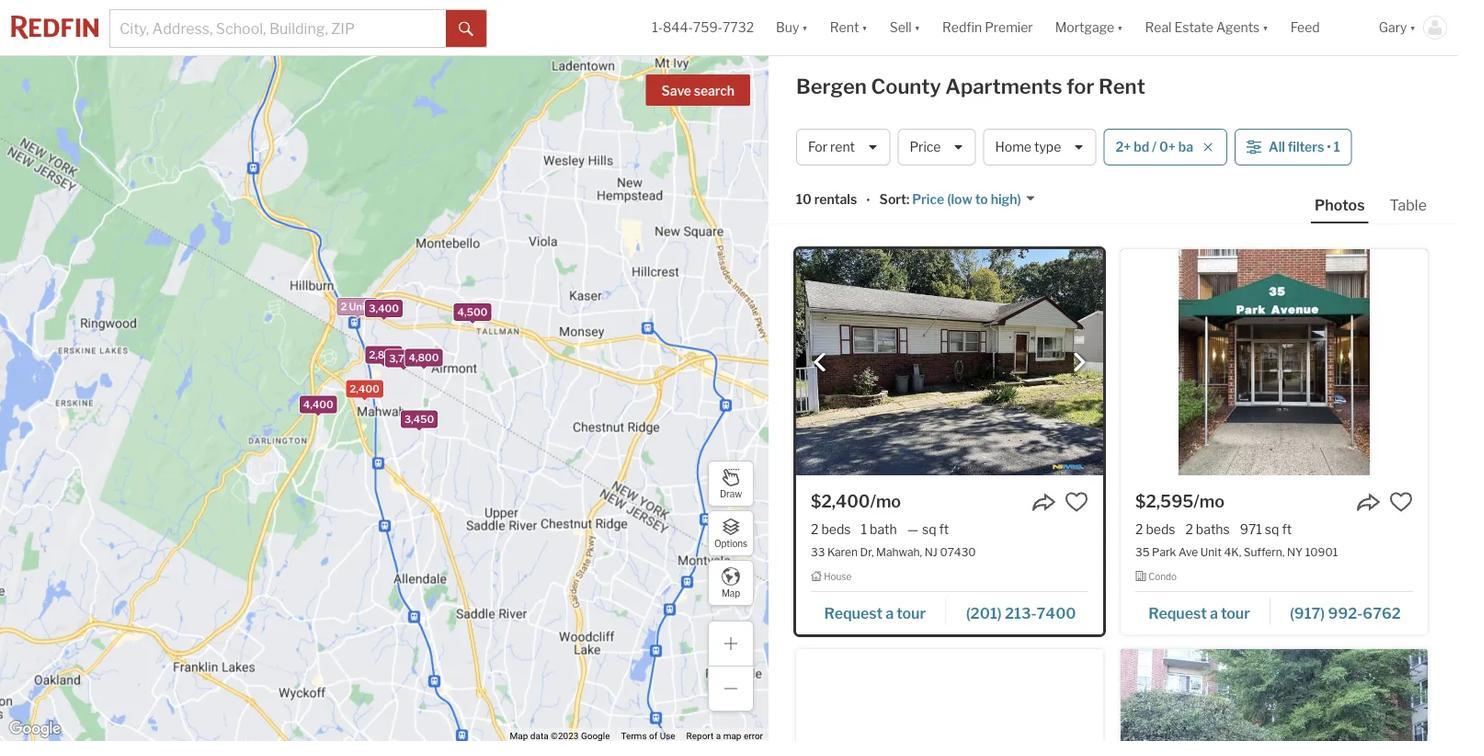 Task type: locate. For each thing, give the bounding box(es) containing it.
options
[[714, 538, 747, 549]]

2,800
[[369, 349, 399, 361]]

33 karen dr, mahwah, nj 07430
[[811, 545, 976, 558]]

rent right for
[[1099, 74, 1145, 99]]

units
[[349, 301, 374, 313]]

▾ left sell
[[862, 20, 868, 35]]

sq right 971 at the right
[[1265, 521, 1279, 537]]

request a tour button down house
[[811, 597, 946, 625]]

(917)
[[1290, 604, 1325, 622]]

suffern,
[[1244, 545, 1285, 558]]

▾ for rent ▾
[[862, 20, 868, 35]]

price
[[910, 139, 941, 155], [912, 192, 944, 207]]

rentals
[[814, 192, 857, 207]]

1 request from the left
[[824, 604, 883, 622]]

992-
[[1328, 604, 1363, 622]]

request a tour down condo
[[1148, 604, 1250, 622]]

tour down 35 park ave unit 4k, suffern, ny 10901
[[1221, 604, 1250, 622]]

0 horizontal spatial /mo
[[870, 491, 901, 511]]

0 horizontal spatial request a tour button
[[811, 597, 946, 625]]

sq
[[922, 521, 936, 537], [1265, 521, 1279, 537]]

ft up ny
[[1282, 521, 1292, 537]]

beds up 'park'
[[1146, 521, 1175, 537]]

1 tour from the left
[[897, 604, 926, 622]]

$2,595 /mo
[[1135, 491, 1225, 511]]

options button
[[708, 510, 754, 556]]

real estate agents ▾ button
[[1134, 0, 1280, 55]]

favorite button checkbox
[[1065, 490, 1089, 514]]

3,400
[[369, 303, 399, 315]]

a down "33 karen dr, mahwah, nj 07430"
[[886, 604, 894, 622]]

ft for — sq ft
[[939, 521, 949, 537]]

(low
[[947, 192, 973, 207]]

1 horizontal spatial tour
[[1221, 604, 1250, 622]]

1 horizontal spatial 1
[[1334, 139, 1340, 155]]

request a tour button down condo
[[1135, 597, 1270, 625]]

mortgage ▾
[[1055, 20, 1123, 35]]

1 ft from the left
[[939, 521, 949, 537]]

2 a from the left
[[1210, 604, 1218, 622]]

— sq ft
[[907, 521, 949, 537]]

request a tour
[[824, 604, 926, 622], [1148, 604, 1250, 622]]

0 horizontal spatial beds
[[821, 521, 851, 537]]

feed
[[1291, 20, 1320, 35]]

3 ▾ from the left
[[914, 20, 920, 35]]

real
[[1145, 20, 1172, 35]]

gary ▾
[[1379, 20, 1416, 35]]

sort
[[879, 192, 906, 207]]

33
[[811, 545, 825, 558]]

1 vertical spatial rent
[[1099, 74, 1145, 99]]

2 request a tour from the left
[[1148, 604, 1250, 622]]

2 beds from the left
[[1146, 521, 1175, 537]]

• for all filters • 1
[[1327, 139, 1331, 155]]

2 left units
[[341, 301, 347, 313]]

rent right "buy ▾"
[[830, 20, 859, 35]]

1 /mo from the left
[[870, 491, 901, 511]]

request down house
[[824, 604, 883, 622]]

nj
[[925, 545, 938, 558]]

/mo for $2,400
[[870, 491, 901, 511]]

price (low to high)
[[912, 192, 1021, 207]]

▾ right the gary
[[1410, 20, 1416, 35]]

0 horizontal spatial •
[[866, 193, 870, 208]]

1 a from the left
[[886, 604, 894, 622]]

house
[[824, 571, 852, 582]]

4 ▾ from the left
[[1117, 20, 1123, 35]]

▾ for buy ▾
[[802, 20, 808, 35]]

sq right —
[[922, 521, 936, 537]]

ny
[[1287, 545, 1303, 558]]

:
[[906, 192, 909, 207]]

bath
[[870, 521, 897, 537]]

2 2 beds from the left
[[1135, 521, 1175, 537]]

0 vertical spatial 1
[[1334, 139, 1340, 155]]

0 horizontal spatial sq
[[922, 521, 936, 537]]

1 sq from the left
[[922, 521, 936, 537]]

• left sort
[[866, 193, 870, 208]]

10901
[[1305, 545, 1338, 558]]

759-
[[693, 20, 723, 35]]

tour
[[897, 604, 926, 622], [1221, 604, 1250, 622]]

2 request a tour button from the left
[[1135, 597, 1270, 625]]

sq for 971
[[1265, 521, 1279, 537]]

• right "filters"
[[1327, 139, 1331, 155]]

• inside 10 rentals •
[[866, 193, 870, 208]]

6 ▾ from the left
[[1410, 20, 1416, 35]]

sell ▾ button
[[890, 0, 920, 55]]

▾ right sell
[[914, 20, 920, 35]]

0 horizontal spatial a
[[886, 604, 894, 622]]

for
[[1066, 74, 1094, 99]]

buy ▾ button
[[765, 0, 819, 55]]

beds up karen
[[821, 521, 851, 537]]

3,450
[[404, 413, 434, 425]]

2
[[341, 301, 347, 313], [811, 521, 819, 537], [1135, 521, 1143, 537], [1186, 521, 1193, 537]]

1 request a tour from the left
[[824, 604, 926, 622]]

favorite button checkbox
[[1389, 490, 1413, 514]]

1 horizontal spatial request
[[1148, 604, 1207, 622]]

1 horizontal spatial beds
[[1146, 521, 1175, 537]]

1-
[[652, 20, 663, 35]]

request
[[824, 604, 883, 622], [1148, 604, 1207, 622]]

next button image
[[1070, 353, 1089, 372]]

photos
[[1315, 196, 1365, 214]]

0 horizontal spatial rent
[[830, 20, 859, 35]]

photo of 35 park ave unit 3p, suffern, ny 10901 image
[[1121, 649, 1428, 741]]

sell ▾
[[890, 20, 920, 35]]

971
[[1240, 521, 1262, 537]]

10
[[796, 192, 812, 207]]

condo
[[1148, 571, 1177, 582]]

unit
[[1201, 545, 1222, 558]]

ft for 971 sq ft
[[1282, 521, 1292, 537]]

0 horizontal spatial tour
[[897, 604, 926, 622]]

a
[[886, 604, 894, 622], [1210, 604, 1218, 622]]

photo of 35 park ave unit 4k, suffern, ny 10901 image
[[1121, 249, 1428, 475]]

high)
[[991, 192, 1021, 207]]

ft up 07430
[[939, 521, 949, 537]]

1 horizontal spatial 2 beds
[[1135, 521, 1175, 537]]

1 vertical spatial •
[[866, 193, 870, 208]]

1 2 beds from the left
[[811, 521, 851, 537]]

rent inside dropdown button
[[830, 20, 859, 35]]

bergen county apartments for rent
[[796, 74, 1145, 99]]

0 vertical spatial rent
[[830, 20, 859, 35]]

0 vertical spatial price
[[910, 139, 941, 155]]

1 beds from the left
[[821, 521, 851, 537]]

0 horizontal spatial 2 beds
[[811, 521, 851, 537]]

2 beds up 'park'
[[1135, 521, 1175, 537]]

1 left bath
[[861, 521, 867, 537]]

rent ▾ button
[[819, 0, 879, 55]]

2 tour from the left
[[1221, 604, 1250, 622]]

1 horizontal spatial ft
[[1282, 521, 1292, 537]]

2 beds up karen
[[811, 521, 851, 537]]

price (low to high) button
[[909, 191, 1036, 208]]

10 rentals •
[[796, 192, 870, 208]]

▾ right buy
[[802, 20, 808, 35]]

1 right "filters"
[[1334, 139, 1340, 155]]

▾ right agents
[[1263, 20, 1268, 35]]

a down 'unit' on the bottom
[[1210, 604, 1218, 622]]

7732
[[723, 20, 754, 35]]

0 vertical spatial •
[[1327, 139, 1331, 155]]

• inside all filters • 1 button
[[1327, 139, 1331, 155]]

a for $2,595 /mo
[[1210, 604, 1218, 622]]

2 baths
[[1186, 521, 1230, 537]]

request down condo
[[1148, 604, 1207, 622]]

park
[[1152, 545, 1176, 558]]

1 vertical spatial price
[[912, 192, 944, 207]]

1 horizontal spatial /mo
[[1194, 491, 1225, 511]]

2 up ave on the bottom of the page
[[1186, 521, 1193, 537]]

2 beds
[[811, 521, 851, 537], [1135, 521, 1175, 537]]

1 request a tour button from the left
[[811, 597, 946, 625]]

0 horizontal spatial request a tour
[[824, 604, 926, 622]]

ba
[[1178, 139, 1193, 155]]

/mo up bath
[[870, 491, 901, 511]]

2 request from the left
[[1148, 604, 1207, 622]]

07430
[[940, 545, 976, 558]]

City, Address, School, Building, ZIP search field
[[110, 10, 446, 47]]

/mo
[[870, 491, 901, 511], [1194, 491, 1225, 511]]

213-
[[1005, 604, 1037, 622]]

▾ for mortgage ▾
[[1117, 20, 1123, 35]]

35 park ave unit 4k, suffern, ny 10901
[[1135, 545, 1338, 558]]

2 beds for $2,595 /mo
[[1135, 521, 1175, 537]]

submit search image
[[459, 22, 474, 37]]

photo of 33 karen dr, mahwah, nj 07430 image
[[796, 249, 1103, 475]]

draw button
[[708, 461, 754, 507]]

request a tour button
[[811, 597, 946, 625], [1135, 597, 1270, 625]]

2 inside map region
[[341, 301, 347, 313]]

1 horizontal spatial •
[[1327, 139, 1331, 155]]

1 horizontal spatial request a tour
[[1148, 604, 1250, 622]]

request a tour down house
[[824, 604, 926, 622]]

0 horizontal spatial ft
[[939, 521, 949, 537]]

▾ right mortgage
[[1117, 20, 1123, 35]]

1 horizontal spatial sq
[[1265, 521, 1279, 537]]

1 ▾ from the left
[[802, 20, 808, 35]]

1 vertical spatial 1
[[861, 521, 867, 537]]

2 ▾ from the left
[[862, 20, 868, 35]]

35
[[1135, 545, 1150, 558]]

beds
[[821, 521, 851, 537], [1146, 521, 1175, 537]]

real estate agents ▾
[[1145, 20, 1268, 35]]

tour down "mahwah," on the bottom of page
[[897, 604, 926, 622]]

2 ft from the left
[[1282, 521, 1292, 537]]

2 /mo from the left
[[1194, 491, 1225, 511]]

5 ▾ from the left
[[1263, 20, 1268, 35]]

1 horizontal spatial a
[[1210, 604, 1218, 622]]

0 horizontal spatial request
[[824, 604, 883, 622]]

ft
[[939, 521, 949, 537], [1282, 521, 1292, 537]]

draw
[[720, 488, 742, 499]]

1 horizontal spatial request a tour button
[[1135, 597, 1270, 625]]

/mo up 2 baths
[[1194, 491, 1225, 511]]

2 sq from the left
[[1265, 521, 1279, 537]]



Task type: vqa. For each thing, say whether or not it's contained in the screenshot.
35
yes



Task type: describe. For each thing, give the bounding box(es) containing it.
1-844-759-7732
[[652, 20, 754, 35]]

request a tour button for $2,400
[[811, 597, 946, 625]]

premier
[[985, 20, 1033, 35]]

map region
[[0, 0, 990, 741]]

971 sq ft
[[1240, 521, 1292, 537]]

7400
[[1037, 604, 1076, 622]]

home
[[995, 139, 1031, 155]]

redfin
[[942, 20, 982, 35]]

1 inside button
[[1334, 139, 1340, 155]]

table button
[[1386, 195, 1431, 222]]

/mo for $2,595
[[1194, 491, 1225, 511]]

sell
[[890, 20, 912, 35]]

beds for $2,595
[[1146, 521, 1175, 537]]

a for $2,400 /mo
[[886, 604, 894, 622]]

ave
[[1179, 545, 1198, 558]]

for
[[808, 139, 827, 155]]

apartments
[[945, 74, 1062, 99]]

/
[[1152, 139, 1157, 155]]

rent ▾ button
[[830, 0, 868, 55]]

1 bath
[[861, 521, 897, 537]]

all
[[1269, 139, 1285, 155]]

price button
[[898, 129, 976, 165]]

request for $2,400
[[824, 604, 883, 622]]

2,400
[[350, 383, 379, 395]]

3,750
[[389, 353, 418, 365]]

type
[[1034, 139, 1061, 155]]

request a tour button for $2,595
[[1135, 597, 1270, 625]]

filters
[[1288, 139, 1324, 155]]

2+ bd / 0+ ba button
[[1104, 129, 1227, 165]]

gary
[[1379, 20, 1407, 35]]

google image
[[5, 717, 65, 741]]

4k,
[[1224, 545, 1241, 558]]

beds for $2,400
[[821, 521, 851, 537]]

all filters • 1 button
[[1235, 129, 1352, 165]]

mortgage
[[1055, 20, 1114, 35]]

save
[[662, 83, 691, 99]]

rent ▾
[[830, 20, 868, 35]]

redfin premier
[[942, 20, 1033, 35]]

$2,595
[[1135, 491, 1194, 511]]

2 units
[[341, 301, 374, 313]]

redfin premier button
[[931, 0, 1044, 55]]

home type button
[[983, 129, 1096, 165]]

for rent button
[[796, 129, 890, 165]]

real estate agents ▾ link
[[1145, 0, 1268, 55]]

save search
[[662, 83, 735, 99]]

2+
[[1116, 139, 1131, 155]]

4,500
[[457, 306, 488, 318]]

map button
[[708, 560, 754, 606]]

0 horizontal spatial 1
[[861, 521, 867, 537]]

estate
[[1174, 20, 1213, 35]]

(917) 992-6762 link
[[1270, 596, 1413, 627]]

price for price
[[910, 139, 941, 155]]

4,800
[[409, 352, 439, 364]]

(201) 213-7400
[[966, 604, 1076, 622]]

baths
[[1196, 521, 1230, 537]]

2 beds for $2,400 /mo
[[811, 521, 851, 537]]

remove 2+ bd / 0+ ba image
[[1203, 142, 1214, 153]]

$2,400
[[811, 491, 870, 511]]

(201)
[[966, 604, 1002, 622]]

▾ for sell ▾
[[914, 20, 920, 35]]

buy ▾ button
[[776, 0, 808, 55]]

to
[[975, 192, 988, 207]]

for rent
[[808, 139, 855, 155]]

price for price (low to high)
[[912, 192, 944, 207]]

request a tour for $2,400
[[824, 604, 926, 622]]

4,400
[[303, 399, 333, 411]]

• for 10 rentals •
[[866, 193, 870, 208]]

0+
[[1159, 139, 1176, 155]]

2 up "35"
[[1135, 521, 1143, 537]]

bd
[[1134, 139, 1149, 155]]

search
[[694, 83, 735, 99]]

sort :
[[879, 192, 909, 207]]

request for $2,595
[[1148, 604, 1207, 622]]

feed button
[[1280, 0, 1368, 55]]

1 horizontal spatial rent
[[1099, 74, 1145, 99]]

photos button
[[1311, 195, 1386, 223]]

buy ▾
[[776, 20, 808, 35]]

tour for $2,400 /mo
[[897, 604, 926, 622]]

mortgage ▾ button
[[1044, 0, 1134, 55]]

2 up the "33"
[[811, 521, 819, 537]]

tour for $2,595 /mo
[[1221, 604, 1250, 622]]

▾ for gary ▾
[[1410, 20, 1416, 35]]

$2,400 /mo
[[811, 491, 901, 511]]

—
[[907, 521, 918, 537]]

favorite button image
[[1389, 490, 1413, 514]]

map
[[722, 588, 740, 599]]

agents
[[1216, 20, 1260, 35]]

sq for —
[[922, 521, 936, 537]]

previous button image
[[811, 353, 829, 372]]

sell ▾ button
[[879, 0, 931, 55]]

6762
[[1363, 604, 1401, 622]]

buy
[[776, 20, 799, 35]]

request a tour for $2,595
[[1148, 604, 1250, 622]]

all filters • 1
[[1269, 139, 1340, 155]]

rent
[[830, 139, 855, 155]]

table
[[1390, 196, 1427, 214]]

mahwah,
[[876, 545, 922, 558]]

2+ bd / 0+ ba
[[1116, 139, 1193, 155]]

bergen
[[796, 74, 867, 99]]

favorite button image
[[1065, 490, 1089, 514]]



